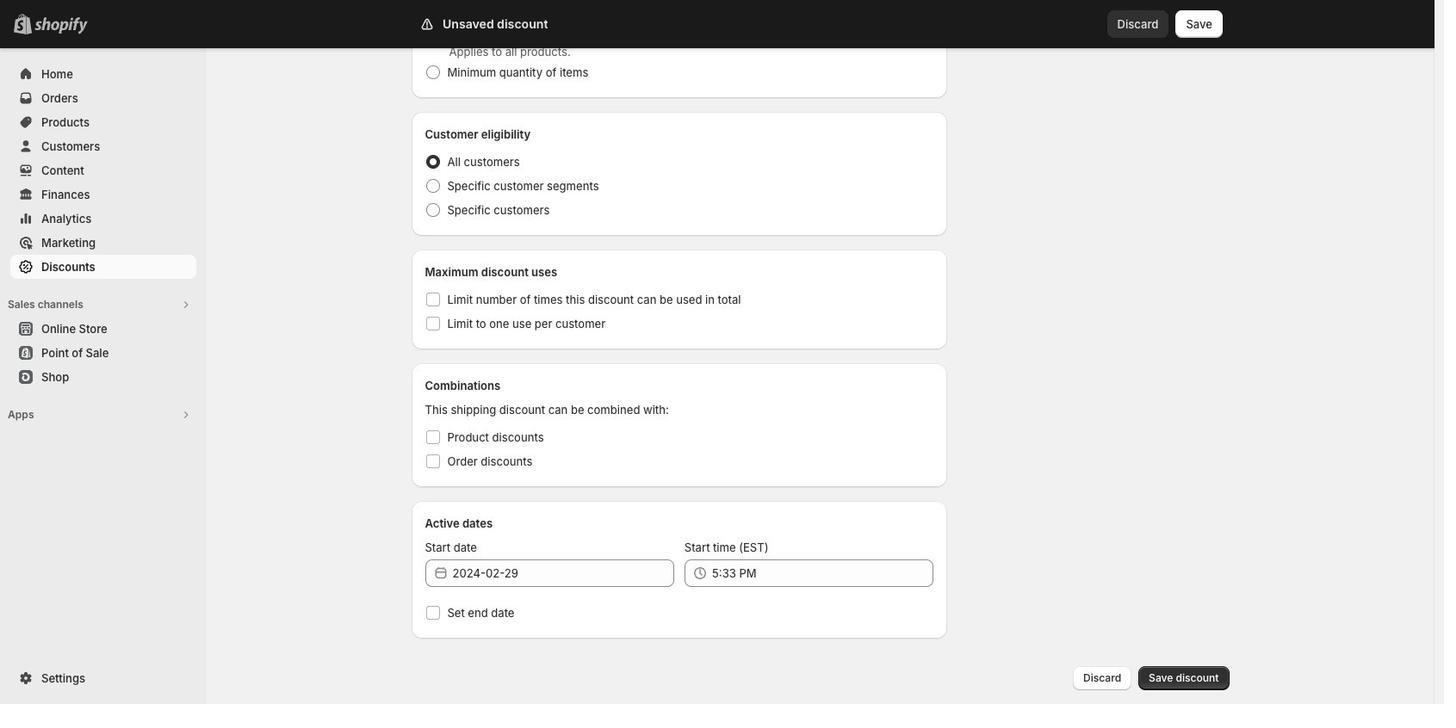 Task type: vqa. For each thing, say whether or not it's contained in the screenshot.
YYYY-MM-DD text field
yes



Task type: describe. For each thing, give the bounding box(es) containing it.
YYYY-MM-DD text field
[[453, 560, 674, 587]]

Enter time text field
[[712, 560, 934, 587]]



Task type: locate. For each thing, give the bounding box(es) containing it.
shopify image
[[34, 17, 88, 34]]



